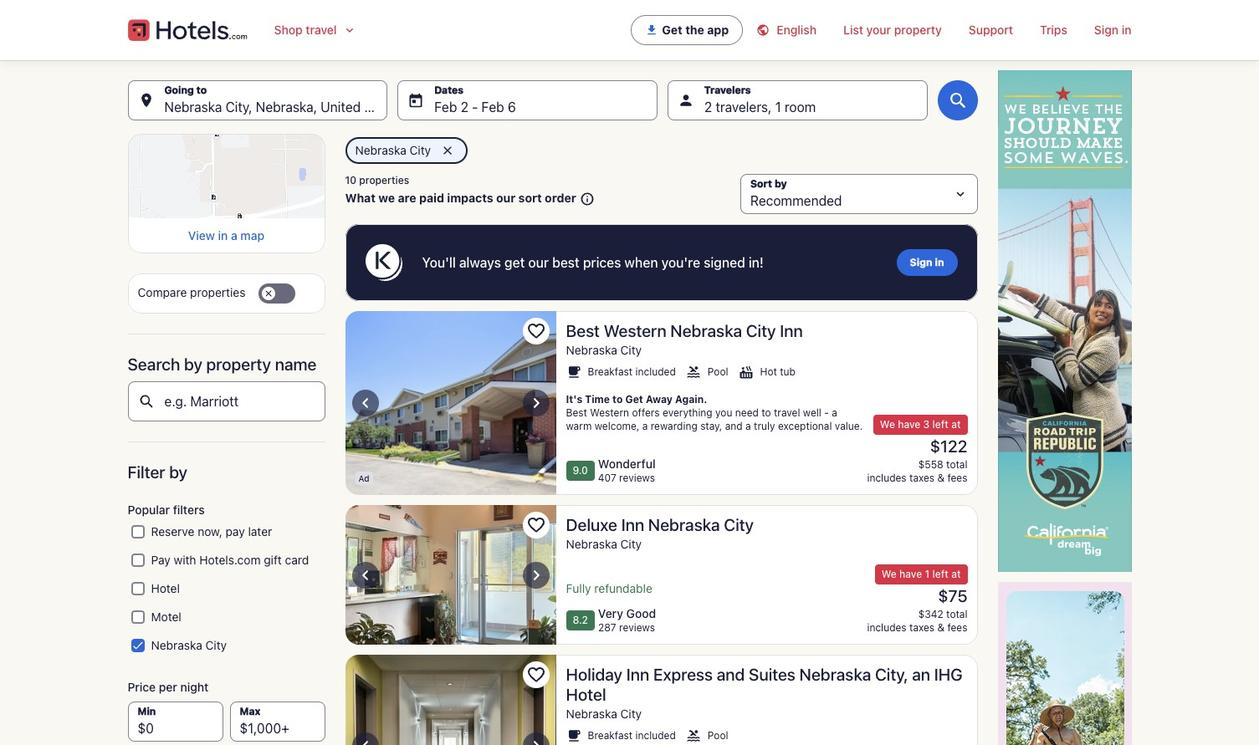 Task type: vqa. For each thing, say whether or not it's contained in the screenshot.
See foodie hotels
no



Task type: describe. For each thing, give the bounding box(es) containing it.
impacts
[[447, 191, 493, 205]]

taxes for $122
[[910, 472, 935, 485]]

ihg
[[934, 665, 963, 684]]

sign in for sign in link
[[910, 256, 944, 269]]

& for $75
[[938, 622, 945, 634]]

best inside it's time to get away again. best western offers everything you need to travel well - a warm welcome, a rewarding stay, and a truly exceptional value.
[[566, 407, 587, 419]]

card
[[285, 553, 309, 567]]

have for $75
[[900, 568, 922, 581]]

feb 2 - feb 6
[[434, 100, 516, 115]]

popular
[[128, 503, 170, 517]]

at for $75
[[952, 568, 961, 581]]

pay
[[226, 525, 245, 539]]

download the app button image
[[646, 23, 659, 37]]

pool for nebraska
[[708, 366, 728, 378]]

breakfast included for inn
[[588, 730, 676, 742]]

small image up it's
[[566, 365, 581, 380]]

order
[[545, 191, 576, 205]]

away
[[646, 393, 673, 406]]

small image
[[576, 192, 595, 207]]

an
[[912, 665, 931, 684]]

per
[[159, 680, 177, 695]]

1 feb from the left
[[434, 100, 457, 115]]

sort
[[519, 191, 542, 205]]

taxes for $75
[[910, 622, 935, 634]]

list your property link
[[830, 13, 955, 47]]

lobby image for best western nebraska city inn
[[345, 311, 556, 495]]

what
[[345, 191, 376, 205]]

shop travel
[[274, 23, 337, 37]]

pool for express
[[708, 730, 728, 742]]

truly
[[754, 420, 775, 433]]

inn for express
[[627, 665, 650, 684]]

nebraska up "again."
[[671, 321, 742, 341]]

very good 287 reviews
[[598, 607, 656, 634]]

included for inn
[[636, 730, 676, 742]]

what we are paid impacts our sort order
[[345, 191, 576, 205]]

pay
[[151, 553, 170, 567]]

lobby image for deluxe inn nebraska city
[[345, 505, 556, 645]]

need
[[735, 407, 759, 419]]

2 travelers, 1 room
[[704, 100, 816, 115]]

get inside it's time to get away again. best western offers everything you need to travel well - a warm welcome, a rewarding stay, and a truly exceptional value.
[[626, 393, 643, 406]]

nebraska down deluxe
[[566, 537, 617, 551]]

gift
[[264, 553, 282, 567]]

reviews inside very good 287 reviews
[[619, 622, 655, 634]]

get the app link
[[631, 15, 743, 45]]

407
[[598, 472, 617, 485]]

$1,000 and above, Maximum, Price per night text field
[[230, 702, 325, 742]]

it's
[[566, 393, 583, 406]]

motel
[[151, 610, 181, 624]]

prices
[[583, 255, 621, 270]]

english
[[777, 23, 817, 37]]

trailing image
[[343, 23, 357, 37]]

10 properties
[[345, 174, 409, 187]]

have for $122
[[898, 418, 921, 431]]

pay with hotels.com gift card
[[151, 553, 309, 567]]

your
[[867, 23, 891, 37]]

you
[[716, 407, 733, 419]]

best inside best western nebraska city inn nebraska city
[[566, 321, 600, 341]]

in for sign in "dropdown button"
[[1122, 23, 1132, 37]]

nebraska inside dropdown button
[[164, 100, 222, 115]]

travelers,
[[716, 100, 772, 115]]

left for $122
[[933, 418, 949, 431]]

holiday inn express and suites nebraska city, an ihg hotel nebraska city
[[566, 665, 963, 721]]

holiday
[[566, 665, 623, 684]]

support
[[969, 23, 1013, 37]]

sign for sign in link
[[910, 256, 933, 269]]

included for western
[[636, 366, 676, 378]]

shop
[[274, 23, 303, 37]]

best
[[552, 255, 580, 270]]

united
[[321, 100, 361, 115]]

fees for $122
[[948, 472, 968, 485]]

are
[[398, 191, 416, 205]]

filters
[[173, 503, 205, 517]]

small image down express
[[686, 729, 701, 744]]

$75
[[938, 587, 968, 606]]

includes for $75
[[867, 622, 907, 634]]

2 inside button
[[461, 100, 469, 115]]

exceptional
[[778, 420, 832, 433]]

$122
[[930, 437, 968, 456]]

show next image for holiday inn express and suites nebraska city, an ihg hotel image
[[526, 736, 546, 746]]

$342
[[919, 608, 944, 621]]

nebraska,
[[256, 100, 317, 115]]

sign in link
[[897, 249, 958, 276]]

static map image image
[[128, 134, 325, 219]]

- inside it's time to get away again. best western offers everything you need to travel well - a warm welcome, a rewarding stay, and a truly exceptional value.
[[824, 407, 829, 419]]

sign for sign in "dropdown button"
[[1094, 23, 1119, 37]]

now,
[[198, 525, 222, 539]]

of
[[406, 100, 419, 115]]

states
[[364, 100, 403, 115]]

property for by
[[206, 355, 271, 374]]

city, inside dropdown button
[[226, 100, 252, 115]]

total for $122
[[947, 459, 968, 471]]

breakfast included for western
[[588, 366, 676, 378]]

welcome,
[[595, 420, 640, 433]]

view
[[188, 229, 215, 243]]

very
[[598, 607, 623, 621]]

signed
[[704, 255, 745, 270]]

offers
[[632, 407, 660, 419]]

tub
[[780, 366, 796, 378]]

0 vertical spatial hotel
[[151, 582, 180, 596]]

nebraska down wonderful 407 reviews
[[648, 515, 720, 535]]

what we are paid impacts our sort order link
[[345, 191, 595, 207]]

paid
[[419, 191, 444, 205]]

a inside button
[[231, 229, 237, 243]]

suites
[[749, 665, 796, 684]]

property for your
[[894, 23, 942, 37]]

nebraska down holiday at the bottom of the page
[[566, 707, 617, 721]]

shop travel button
[[261, 13, 370, 47]]

again.
[[675, 393, 707, 406]]

1 vertical spatial nebraska city
[[151, 639, 227, 653]]

2 feb from the left
[[482, 100, 504, 115]]

city inside nebraska city button
[[410, 143, 431, 157]]

1 horizontal spatial get
[[662, 23, 683, 37]]

app
[[707, 23, 729, 37]]

a down "offers"
[[642, 420, 648, 433]]

show next image for best western nebraska city inn image
[[526, 393, 546, 413]]

show previous image for holiday inn express and suites nebraska city, an ihg hotel image
[[355, 736, 375, 746]]

small image up "again."
[[686, 365, 701, 380]]

show next image for deluxe inn nebraska city image
[[526, 565, 546, 585]]

feb 2 - feb 6 button
[[398, 80, 658, 120]]

search by property name
[[128, 355, 317, 374]]

america
[[422, 100, 472, 115]]

hot
[[760, 366, 777, 378]]

show previous image for best western nebraska city inn image
[[355, 393, 375, 413]]

hot tub
[[760, 366, 796, 378]]

small image inside english button
[[757, 23, 777, 37]]

2 travelers, 1 room button
[[668, 80, 928, 120]]

we have 3 left at $122 $558 total includes taxes & fees
[[867, 418, 968, 485]]

get the app
[[662, 23, 729, 37]]

time
[[585, 393, 610, 406]]

trips link
[[1027, 13, 1081, 47]]

Save Holiday Inn Express and Suites Nebraska City, an IHG Hotel to a trip checkbox
[[523, 662, 549, 689]]

filter
[[128, 463, 165, 482]]

travel inside dropdown button
[[306, 23, 337, 37]]

rewarding
[[651, 420, 698, 433]]

later
[[248, 525, 272, 539]]

small image right show next image for holiday inn express and suites nebraska city, an ihg hotel
[[566, 729, 581, 744]]



Task type: locate. For each thing, give the bounding box(es) containing it.
pool
[[708, 366, 728, 378], [708, 730, 728, 742]]

reviews inside wonderful 407 reviews
[[619, 472, 655, 485]]

we inside we have 3 left at $122 $558 total includes taxes & fees
[[880, 418, 895, 431]]

0 vertical spatial includes
[[867, 472, 907, 485]]

1 vertical spatial city,
[[875, 665, 908, 684]]

pool down holiday inn express and suites nebraska city, an ihg hotel nebraska city
[[708, 730, 728, 742]]

properties for 10 properties
[[359, 174, 409, 187]]

map
[[241, 229, 264, 243]]

0 horizontal spatial get
[[626, 393, 643, 406]]

properties for compare properties
[[190, 285, 246, 300]]

show previous image for deluxe inn nebraska city image
[[355, 565, 375, 585]]

city, left nebraska,
[[226, 100, 252, 115]]

travel left 'trailing' icon
[[306, 23, 337, 37]]

compare
[[138, 285, 187, 300]]

in inside button
[[218, 229, 228, 243]]

fees inside 'we have 1 left at $75 $342 total includes taxes & fees'
[[948, 622, 968, 634]]

city, inside holiday inn express and suites nebraska city, an ihg hotel nebraska city
[[875, 665, 908, 684]]

Save Deluxe Inn Nebraska City to a trip checkbox
[[523, 512, 549, 539]]

0 horizontal spatial in
[[218, 229, 228, 243]]

deluxe inn nebraska city nebraska city
[[566, 515, 754, 551]]

list your property
[[844, 23, 942, 37]]

$0, Minimum, Price per night text field
[[128, 702, 223, 742]]

1 & from the top
[[938, 472, 945, 485]]

0 vertical spatial reviews
[[619, 472, 655, 485]]

fees for $75
[[948, 622, 968, 634]]

property
[[894, 23, 942, 37], [206, 355, 271, 374]]

hotel
[[151, 582, 180, 596], [566, 685, 606, 705]]

0 horizontal spatial nebraska city
[[151, 639, 227, 653]]

1 left room
[[775, 100, 781, 115]]

0 vertical spatial pool
[[708, 366, 728, 378]]

sign in for sign in "dropdown button"
[[1094, 23, 1132, 37]]

at up $122
[[952, 418, 961, 431]]

9.0
[[573, 464, 588, 477]]

2 horizontal spatial in
[[1122, 23, 1132, 37]]

properties up we
[[359, 174, 409, 187]]

inn up tub
[[780, 321, 803, 341]]

left right 3
[[933, 418, 949, 431]]

0 vertical spatial taxes
[[910, 472, 935, 485]]

1 horizontal spatial 1
[[925, 568, 930, 581]]

nebraska city down 'motel'
[[151, 639, 227, 653]]

2 & from the top
[[938, 622, 945, 634]]

1 vertical spatial hotel
[[566, 685, 606, 705]]

1 vertical spatial breakfast
[[588, 730, 633, 742]]

1 taxes from the top
[[910, 472, 935, 485]]

inn
[[780, 321, 803, 341], [621, 515, 644, 535], [627, 665, 650, 684]]

1 vertical spatial property
[[206, 355, 271, 374]]

small image left hot on the right
[[738, 365, 754, 380]]

included down express
[[636, 730, 676, 742]]

1 vertical spatial by
[[169, 463, 187, 482]]

feb left 6
[[482, 100, 504, 115]]

1 horizontal spatial in
[[935, 256, 944, 269]]

1 includes from the top
[[867, 472, 907, 485]]

hotels.com
[[199, 553, 261, 567]]

1 vertical spatial we
[[882, 568, 897, 581]]

reviews down good
[[619, 622, 655, 634]]

0 horizontal spatial feb
[[434, 100, 457, 115]]

taxes inside we have 3 left at $122 $558 total includes taxes & fees
[[910, 472, 935, 485]]

total for $75
[[947, 608, 968, 621]]

total down the $75
[[947, 608, 968, 621]]

& inside we have 3 left at $122 $558 total includes taxes & fees
[[938, 472, 945, 485]]

we for $122
[[880, 418, 895, 431]]

have inside we have 3 left at $122 $558 total includes taxes & fees
[[898, 418, 921, 431]]

view in a map button
[[138, 229, 315, 244]]

& down $342
[[938, 622, 945, 634]]

1 vertical spatial and
[[717, 665, 745, 684]]

0 vertical spatial &
[[938, 472, 945, 485]]

1 vertical spatial breakfast included
[[588, 730, 676, 742]]

nebraska inside button
[[355, 143, 407, 157]]

to up "truly"
[[762, 407, 771, 419]]

0 horizontal spatial 2
[[461, 100, 469, 115]]

2 reviews from the top
[[619, 622, 655, 634]]

price
[[128, 680, 156, 695]]

best western nebraska city inn nebraska city
[[566, 321, 803, 357]]

western inside it's time to get away again. best western offers everything you need to travel well - a warm welcome, a rewarding stay, and a truly exceptional value.
[[590, 407, 629, 419]]

1 horizontal spatial properties
[[359, 174, 409, 187]]

we
[[379, 191, 395, 205]]

0 horizontal spatial travel
[[306, 23, 337, 37]]

properties
[[359, 174, 409, 187], [190, 285, 246, 300]]

properties right compare
[[190, 285, 246, 300]]

to right "time" at the left bottom
[[613, 393, 623, 406]]

taxes down the $558
[[910, 472, 935, 485]]

0 horizontal spatial properties
[[190, 285, 246, 300]]

1 horizontal spatial property
[[894, 23, 942, 37]]

by
[[184, 355, 202, 374], [169, 463, 187, 482]]

inn inside holiday inn express and suites nebraska city, an ihg hotel nebraska city
[[627, 665, 650, 684]]

fees
[[948, 472, 968, 485], [948, 622, 968, 634]]

by for search
[[184, 355, 202, 374]]

get right download the app button icon
[[662, 23, 683, 37]]

1 for travelers,
[[775, 100, 781, 115]]

breakfast up "time" at the left bottom
[[588, 366, 633, 378]]

0 vertical spatial breakfast
[[588, 366, 633, 378]]

we inside 'we have 1 left at $75 $342 total includes taxes & fees'
[[882, 568, 897, 581]]

1 at from the top
[[952, 418, 961, 431]]

in
[[1122, 23, 1132, 37], [218, 229, 228, 243], [935, 256, 944, 269]]

left
[[933, 418, 949, 431], [933, 568, 949, 581]]

breakfast down holiday at the bottom of the page
[[588, 730, 633, 742]]

1 total from the top
[[947, 459, 968, 471]]

- inside button
[[472, 100, 478, 115]]

0 horizontal spatial property
[[206, 355, 271, 374]]

1 vertical spatial best
[[566, 407, 587, 419]]

total down $122
[[947, 459, 968, 471]]

0 vertical spatial in
[[1122, 23, 1132, 37]]

at inside we have 3 left at $122 $558 total includes taxes & fees
[[952, 418, 961, 431]]

1 vertical spatial fees
[[948, 622, 968, 634]]

1 for have
[[925, 568, 930, 581]]

2 taxes from the top
[[910, 622, 935, 634]]

0 vertical spatial western
[[604, 321, 667, 341]]

2
[[461, 100, 469, 115], [704, 100, 712, 115]]

1 lobby image from the top
[[345, 311, 556, 495]]

1 vertical spatial lobby image
[[345, 505, 556, 645]]

0 horizontal spatial -
[[472, 100, 478, 115]]

2 breakfast included from the top
[[588, 730, 676, 742]]

a
[[231, 229, 237, 243], [832, 407, 838, 419], [642, 420, 648, 433], [746, 420, 751, 433]]

1 best from the top
[[566, 321, 600, 341]]

1 horizontal spatial travel
[[774, 407, 800, 419]]

1 reviews from the top
[[619, 472, 655, 485]]

0 horizontal spatial sign in
[[910, 256, 944, 269]]

sign inside "dropdown button"
[[1094, 23, 1119, 37]]

1 horizontal spatial 2
[[704, 100, 712, 115]]

breakfast included down holiday at the bottom of the page
[[588, 730, 676, 742]]

nebraska city button
[[345, 137, 468, 164]]

2 at from the top
[[952, 568, 961, 581]]

2 pool from the top
[[708, 730, 728, 742]]

1 2 from the left
[[461, 100, 469, 115]]

1 vertical spatial pool
[[708, 730, 728, 742]]

2 inside dropdown button
[[704, 100, 712, 115]]

1 breakfast included from the top
[[588, 366, 676, 378]]

0 horizontal spatial hotel
[[151, 582, 180, 596]]

0 vertical spatial included
[[636, 366, 676, 378]]

1 left from the top
[[933, 418, 949, 431]]

wonderful
[[598, 457, 656, 471]]

0 horizontal spatial 1
[[775, 100, 781, 115]]

includes for $122
[[867, 472, 907, 485]]

1 breakfast from the top
[[588, 366, 633, 378]]

in!
[[749, 255, 764, 270]]

search
[[128, 355, 180, 374]]

1 vertical spatial includes
[[867, 622, 907, 634]]

2 best from the top
[[566, 407, 587, 419]]

a up value.
[[832, 407, 838, 419]]

- right "well"
[[824, 407, 829, 419]]

nebraska city, nebraska, united states of america button
[[128, 80, 472, 120]]

breakfast included up "away" in the bottom of the page
[[588, 366, 676, 378]]

in for sign in link
[[935, 256, 944, 269]]

nebraska up the static map image
[[164, 100, 222, 115]]

wonderful 407 reviews
[[598, 457, 656, 485]]

nebraska city up 10 properties
[[355, 143, 431, 157]]

2 total from the top
[[947, 608, 968, 621]]

popular filters
[[128, 503, 205, 517]]

small image
[[757, 23, 777, 37], [566, 365, 581, 380], [686, 365, 701, 380], [738, 365, 754, 380], [566, 729, 581, 744], [686, 729, 701, 744]]

nebraska
[[164, 100, 222, 115], [355, 143, 407, 157], [671, 321, 742, 341], [566, 343, 617, 357], [648, 515, 720, 535], [566, 537, 617, 551], [151, 639, 202, 653], [800, 665, 871, 684], [566, 707, 617, 721]]

1 horizontal spatial -
[[824, 407, 829, 419]]

2 2 from the left
[[704, 100, 712, 115]]

1 fees from the top
[[948, 472, 968, 485]]

total inside 'we have 1 left at $75 $342 total includes taxes & fees'
[[947, 608, 968, 621]]

left inside we have 3 left at $122 $558 total includes taxes & fees
[[933, 418, 949, 431]]

feb
[[434, 100, 457, 115], [482, 100, 504, 115]]

good
[[626, 607, 656, 621]]

by right search
[[184, 355, 202, 374]]

city, left an
[[875, 665, 908, 684]]

& down the $558
[[938, 472, 945, 485]]

2 vertical spatial in
[[935, 256, 944, 269]]

breakfast for best
[[588, 366, 633, 378]]

1 vertical spatial sign in
[[910, 256, 944, 269]]

a down need
[[746, 420, 751, 433]]

reviews down wonderful
[[619, 472, 655, 485]]

warm
[[566, 420, 592, 433]]

1 horizontal spatial hotel
[[566, 685, 606, 705]]

our left sort
[[496, 191, 516, 205]]

value.
[[835, 420, 863, 433]]

total inside we have 3 left at $122 $558 total includes taxes & fees
[[947, 459, 968, 471]]

hotel down holiday at the bottom of the page
[[566, 685, 606, 705]]

1 vertical spatial total
[[947, 608, 968, 621]]

sign in
[[1094, 23, 1132, 37], [910, 256, 944, 269]]

1 vertical spatial at
[[952, 568, 961, 581]]

2 breakfast from the top
[[588, 730, 633, 742]]

express
[[654, 665, 713, 684]]

lobby image
[[345, 311, 556, 495], [345, 505, 556, 645]]

hotels logo image
[[128, 17, 247, 44]]

list
[[844, 23, 864, 37]]

sign
[[1094, 23, 1119, 37], [910, 256, 933, 269]]

everything
[[663, 407, 713, 419]]

1 vertical spatial travel
[[774, 407, 800, 419]]

taxes down $342
[[910, 622, 935, 634]]

inn for nebraska
[[621, 515, 644, 535]]

1 vertical spatial &
[[938, 622, 945, 634]]

1 vertical spatial included
[[636, 730, 676, 742]]

1 vertical spatial left
[[933, 568, 949, 581]]

breakfast for holiday
[[588, 730, 633, 742]]

best up warm
[[566, 407, 587, 419]]

- right america
[[472, 100, 478, 115]]

fees down the $75
[[948, 622, 968, 634]]

0 vertical spatial properties
[[359, 174, 409, 187]]

travel inside it's time to get away again. best western offers everything you need to travel well - a warm welcome, a rewarding stay, and a truly exceptional value.
[[774, 407, 800, 419]]

property left "name" at the left
[[206, 355, 271, 374]]

have inside 'we have 1 left at $75 $342 total includes taxes & fees'
[[900, 568, 922, 581]]

1 horizontal spatial sign in
[[1094, 23, 1132, 37]]

1
[[775, 100, 781, 115], [925, 568, 930, 581]]

at up the $75
[[952, 568, 961, 581]]

0 vertical spatial get
[[662, 23, 683, 37]]

sign in button
[[1081, 13, 1145, 47]]

1 inside dropdown button
[[775, 100, 781, 115]]

Save Best Western Nebraska City Inn to a trip checkbox
[[523, 318, 549, 345]]

small image right the app at the top right of page
[[757, 23, 777, 37]]

1 inside 'we have 1 left at $75 $342 total includes taxes & fees'
[[925, 568, 930, 581]]

western up welcome,
[[590, 407, 629, 419]]

you're
[[662, 255, 700, 270]]

name
[[275, 355, 317, 374]]

property right "your" at the top of the page
[[894, 23, 942, 37]]

1 vertical spatial sign
[[910, 256, 933, 269]]

western down when
[[604, 321, 667, 341]]

2 lobby image from the top
[[345, 505, 556, 645]]

0 vertical spatial at
[[952, 418, 961, 431]]

and inside holiday inn express and suites nebraska city, an ihg hotel nebraska city
[[717, 665, 745, 684]]

&
[[938, 472, 945, 485], [938, 622, 945, 634]]

includes
[[867, 472, 907, 485], [867, 622, 907, 634]]

reserve now, pay later
[[151, 525, 272, 539]]

inn inside deluxe inn nebraska city nebraska city
[[621, 515, 644, 535]]

2 vertical spatial inn
[[627, 665, 650, 684]]

we for $75
[[882, 568, 897, 581]]

1 vertical spatial inn
[[621, 515, 644, 535]]

left up the $75
[[933, 568, 949, 581]]

nebraska up 10 properties
[[355, 143, 407, 157]]

0 vertical spatial 1
[[775, 100, 781, 115]]

0 horizontal spatial city,
[[226, 100, 252, 115]]

and inside it's time to get away again. best western offers everything you need to travel well - a warm welcome, a rewarding stay, and a truly exceptional value.
[[725, 420, 743, 433]]

1 vertical spatial taxes
[[910, 622, 935, 634]]

in for view in a map button
[[218, 229, 228, 243]]

1 included from the top
[[636, 366, 676, 378]]

2 left travelers,
[[704, 100, 712, 115]]

0 vertical spatial we
[[880, 418, 895, 431]]

trips
[[1040, 23, 1068, 37]]

0 vertical spatial fees
[[948, 472, 968, 485]]

0 vertical spatial travel
[[306, 23, 337, 37]]

in inside "dropdown button"
[[1122, 23, 1132, 37]]

interior image
[[345, 655, 556, 746]]

by right filter
[[169, 463, 187, 482]]

2 fees from the top
[[948, 622, 968, 634]]

left for $75
[[933, 568, 949, 581]]

always
[[459, 255, 501, 270]]

inn right deluxe
[[621, 515, 644, 535]]

nebraska down 'motel'
[[151, 639, 202, 653]]

2 includes from the top
[[867, 622, 907, 634]]

0 vertical spatial by
[[184, 355, 202, 374]]

0 vertical spatial our
[[496, 191, 516, 205]]

& inside 'we have 1 left at $75 $342 total includes taxes & fees'
[[938, 622, 945, 634]]

1 vertical spatial -
[[824, 407, 829, 419]]

hotel up 'motel'
[[151, 582, 180, 596]]

6
[[508, 100, 516, 115]]

2 left from the top
[[933, 568, 949, 581]]

0 vertical spatial best
[[566, 321, 600, 341]]

0 horizontal spatial to
[[613, 393, 623, 406]]

fully refundable
[[566, 582, 653, 596]]

best right 'save best western nebraska city inn to a trip' option
[[566, 321, 600, 341]]

1 vertical spatial our
[[528, 255, 549, 270]]

nebraska up "time" at the left bottom
[[566, 343, 617, 357]]

1 horizontal spatial feb
[[482, 100, 504, 115]]

0 vertical spatial city,
[[226, 100, 252, 115]]

0 vertical spatial -
[[472, 100, 478, 115]]

english button
[[743, 13, 830, 47]]

1 horizontal spatial city,
[[875, 665, 908, 684]]

1 vertical spatial have
[[900, 568, 922, 581]]

2 included from the top
[[636, 730, 676, 742]]

city inside holiday inn express and suites nebraska city, an ihg hotel nebraska city
[[621, 707, 642, 721]]

1 up $342
[[925, 568, 930, 581]]

2 left 6
[[461, 100, 469, 115]]

taxes inside 'we have 1 left at $75 $342 total includes taxes & fees'
[[910, 622, 935, 634]]

feb right of at left top
[[434, 100, 457, 115]]

includes inside we have 3 left at $122 $558 total includes taxes & fees
[[867, 472, 907, 485]]

0 vertical spatial nebraska city
[[355, 143, 431, 157]]

have up $342
[[900, 568, 922, 581]]

10
[[345, 174, 357, 187]]

1 horizontal spatial to
[[762, 407, 771, 419]]

1 vertical spatial reviews
[[619, 622, 655, 634]]

sign in inside "dropdown button"
[[1094, 23, 1132, 37]]

$558
[[919, 459, 944, 471]]

1 vertical spatial western
[[590, 407, 629, 419]]

and left suites
[[717, 665, 745, 684]]

1 vertical spatial get
[[626, 393, 643, 406]]

and
[[725, 420, 743, 433], [717, 665, 745, 684]]

1 vertical spatial to
[[762, 407, 771, 419]]

we have 1 left at $75 $342 total includes taxes & fees
[[867, 568, 968, 634]]

support link
[[955, 13, 1027, 47]]

nebraska right suites
[[800, 665, 871, 684]]

included up "away" in the bottom of the page
[[636, 366, 676, 378]]

0 vertical spatial total
[[947, 459, 968, 471]]

nebraska city
[[355, 143, 431, 157], [151, 639, 227, 653]]

1 horizontal spatial nebraska city
[[355, 143, 431, 157]]

0 vertical spatial to
[[613, 393, 623, 406]]

0 vertical spatial sign
[[1094, 23, 1119, 37]]

& for $122
[[938, 472, 945, 485]]

left inside 'we have 1 left at $75 $342 total includes taxes & fees'
[[933, 568, 949, 581]]

at for $122
[[952, 418, 961, 431]]

1 horizontal spatial our
[[528, 255, 549, 270]]

get up "offers"
[[626, 393, 643, 406]]

hotel inside holiday inn express and suites nebraska city, an ihg hotel nebraska city
[[566, 685, 606, 705]]

0 vertical spatial property
[[894, 23, 942, 37]]

get
[[662, 23, 683, 37], [626, 393, 643, 406]]

you'll
[[422, 255, 456, 270]]

inn inside best western nebraska city inn nebraska city
[[780, 321, 803, 341]]

pool up it's time to get away again. best western offers everything you need to travel well - a warm welcome, a rewarding stay, and a truly exceptional value.
[[708, 366, 728, 378]]

8.2
[[573, 614, 588, 627]]

search image
[[948, 90, 968, 110]]

inn right holiday at the bottom of the page
[[627, 665, 650, 684]]

1 vertical spatial in
[[218, 229, 228, 243]]

travel up exceptional
[[774, 407, 800, 419]]

3
[[923, 418, 930, 431]]

by for filter
[[169, 463, 187, 482]]

and down "you"
[[725, 420, 743, 433]]

our right the 'get'
[[528, 255, 549, 270]]

fees down $122
[[948, 472, 968, 485]]

0 horizontal spatial sign
[[910, 256, 933, 269]]

at inside 'we have 1 left at $75 $342 total includes taxes & fees'
[[952, 568, 961, 581]]

stay,
[[701, 420, 722, 433]]

our
[[496, 191, 516, 205], [528, 255, 549, 270]]

fees inside we have 3 left at $122 $558 total includes taxes & fees
[[948, 472, 968, 485]]

1 horizontal spatial sign
[[1094, 23, 1119, 37]]

0 horizontal spatial our
[[496, 191, 516, 205]]

you'll always get our best prices when you're signed in!
[[422, 255, 764, 270]]

0 vertical spatial and
[[725, 420, 743, 433]]

0 vertical spatial inn
[[780, 321, 803, 341]]

with
[[174, 553, 196, 567]]

0 vertical spatial lobby image
[[345, 311, 556, 495]]

have left 3
[[898, 418, 921, 431]]

0 vertical spatial have
[[898, 418, 921, 431]]

0 vertical spatial breakfast included
[[588, 366, 676, 378]]

1 vertical spatial 1
[[925, 568, 930, 581]]

price per night
[[128, 680, 209, 695]]

0 vertical spatial sign in
[[1094, 23, 1132, 37]]

a left map
[[231, 229, 237, 243]]

nebraska city inside button
[[355, 143, 431, 157]]

room
[[785, 100, 816, 115]]

includes inside 'we have 1 left at $75 $342 total includes taxes & fees'
[[867, 622, 907, 634]]

filter by
[[128, 463, 187, 482]]

1 pool from the top
[[708, 366, 728, 378]]

western inside best western nebraska city inn nebraska city
[[604, 321, 667, 341]]

western
[[604, 321, 667, 341], [590, 407, 629, 419]]



